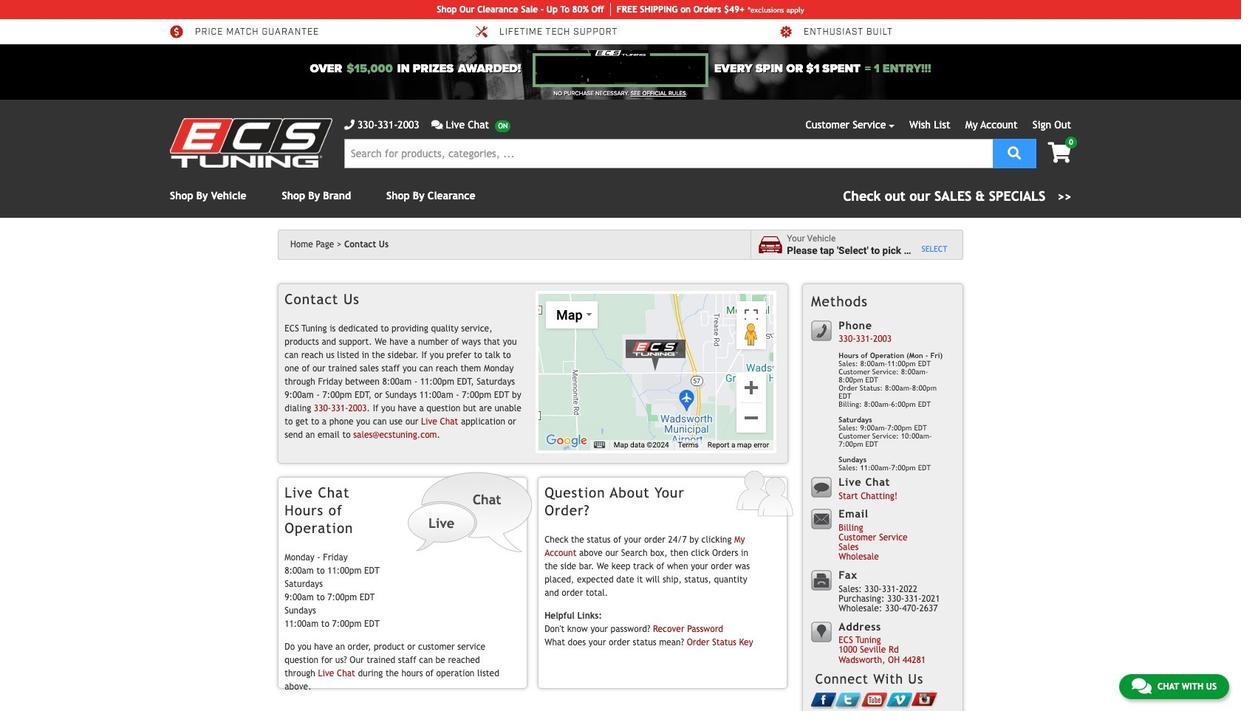 Task type: locate. For each thing, give the bounding box(es) containing it.
0 vertical spatial ecs tuning image
[[170, 118, 333, 168]]

shopping cart image
[[1048, 143, 1072, 163]]

1 vertical spatial ecs tuning image
[[619, 335, 693, 372]]

map region
[[539, 294, 774, 451]]

my account image
[[736, 471, 794, 518]]

0 horizontal spatial comments image
[[431, 120, 443, 130]]

comments image
[[431, 120, 443, 130], [1132, 678, 1152, 695]]

1 horizontal spatial comments image
[[1132, 678, 1152, 695]]

ecs tuning image
[[170, 118, 333, 168], [619, 335, 693, 372]]

0 vertical spatial comments image
[[431, 120, 443, 130]]

1 horizontal spatial ecs tuning image
[[619, 335, 693, 372]]



Task type: describe. For each thing, give the bounding box(es) containing it.
keyboard shortcuts image
[[595, 442, 605, 448]]

Search text field
[[344, 139, 993, 169]]

google image
[[542, 431, 591, 451]]

live chat bubbles image
[[407, 471, 534, 555]]

0 horizontal spatial ecs tuning image
[[170, 118, 333, 168]]

search image
[[1008, 146, 1022, 159]]

ecs tuning 'spin to win' contest logo image
[[533, 50, 709, 87]]

1 vertical spatial comments image
[[1132, 678, 1152, 695]]

phone image
[[344, 120, 355, 130]]



Task type: vqa. For each thing, say whether or not it's contained in the screenshot.
the leftmost ECS Tuning IMAGE
yes



